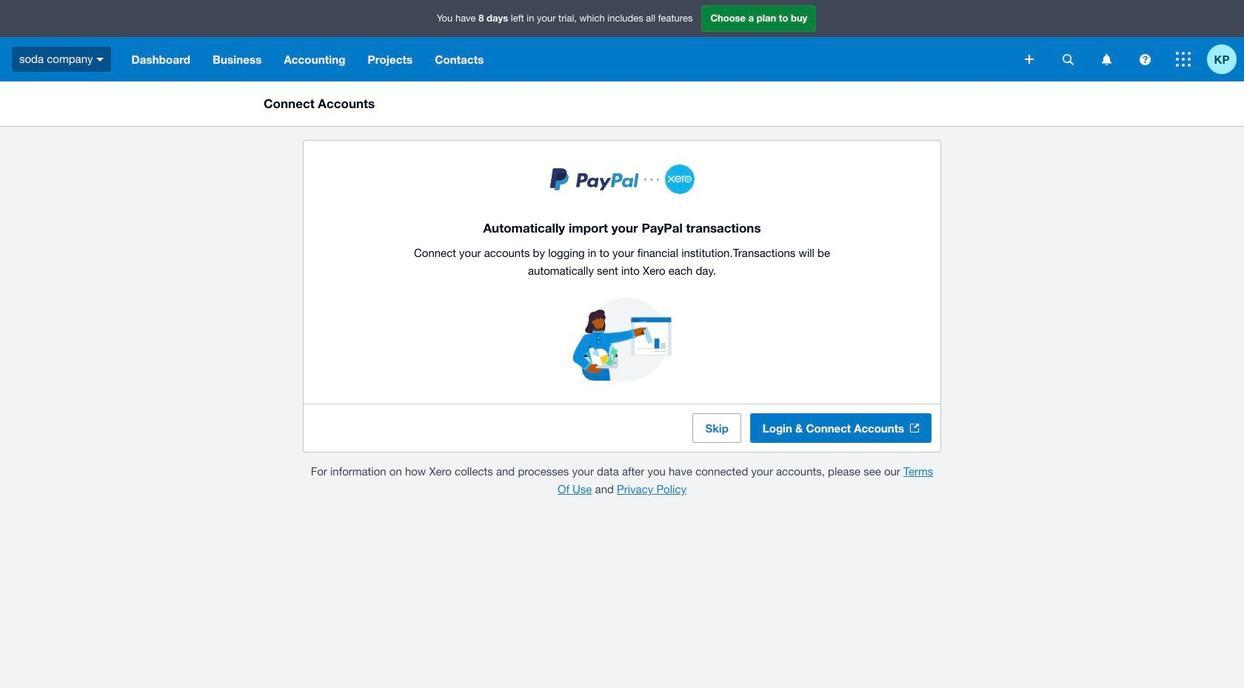 Task type: locate. For each thing, give the bounding box(es) containing it.
svg image
[[1176, 52, 1191, 67], [1062, 54, 1074, 65], [1102, 54, 1111, 65], [1139, 54, 1151, 65], [97, 58, 104, 61]]

paypal image
[[550, 168, 639, 190]]

svg image
[[1025, 55, 1034, 64]]

banner
[[0, 0, 1244, 81]]



Task type: vqa. For each thing, say whether or not it's contained in the screenshot.
2nd svg image from the right
yes



Task type: describe. For each thing, give the bounding box(es) containing it.
connect between your bank and xero image
[[400, 164, 844, 218]]



